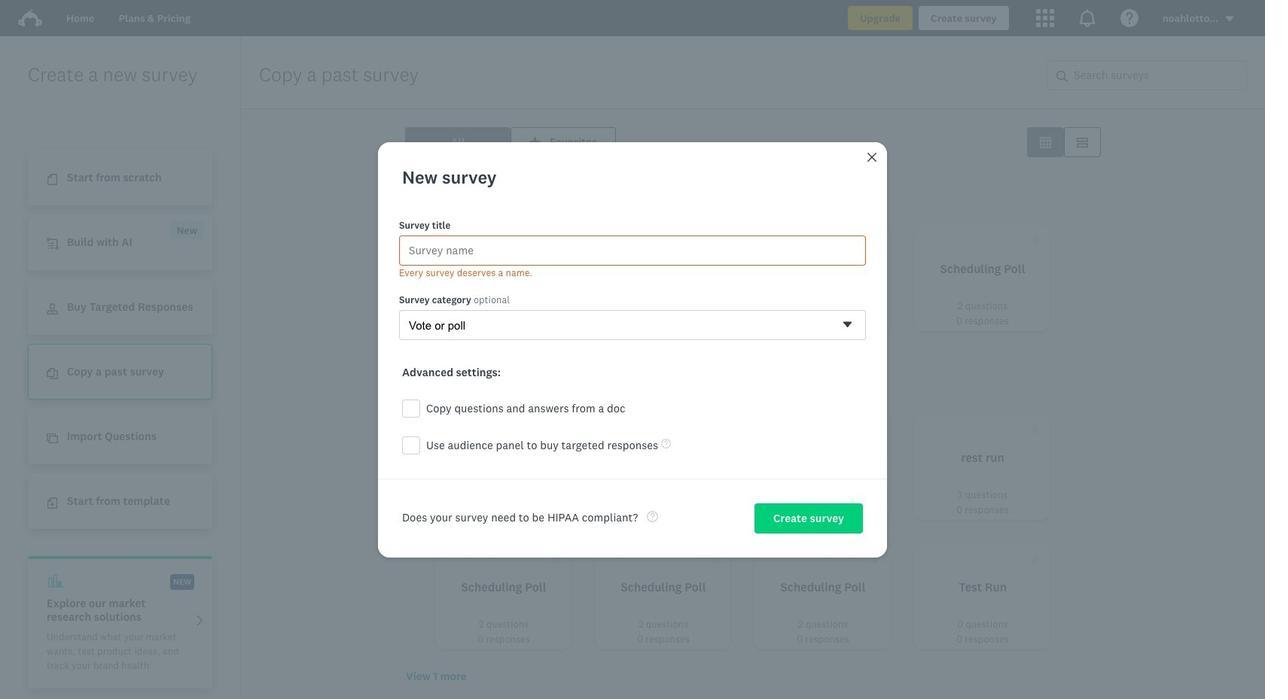 Task type: describe. For each thing, give the bounding box(es) containing it.
chevronright image
[[194, 615, 206, 626]]

2 brand logo image from the top
[[18, 9, 42, 27]]

help icon image
[[1121, 9, 1139, 27]]

help image
[[647, 512, 658, 523]]

grid image
[[1040, 137, 1051, 148]]

Search surveys field
[[1068, 61, 1247, 90]]

1 brand logo image from the top
[[18, 6, 42, 30]]

textboxmultiple image
[[1077, 137, 1088, 148]]

Survey name field
[[399, 236, 866, 266]]

search image
[[1057, 71, 1068, 82]]

notification center icon image
[[1078, 9, 1096, 27]]

documentplus image
[[47, 498, 58, 509]]



Task type: vqa. For each thing, say whether or not it's contained in the screenshot.
rightmost the Products Icon
no



Task type: locate. For each thing, give the bounding box(es) containing it.
clone image
[[47, 433, 58, 445]]

document image
[[47, 174, 58, 185]]

dialog
[[378, 142, 887, 558]]

starfilled image
[[529, 137, 541, 148], [551, 235, 562, 246], [710, 235, 722, 246], [1030, 424, 1041, 435], [551, 554, 562, 565], [710, 554, 722, 565], [870, 554, 881, 565]]

brand logo image
[[18, 6, 42, 30], [18, 9, 42, 27]]

products icon image
[[1036, 9, 1054, 27], [1036, 9, 1054, 27]]

dropdown arrow icon image
[[1225, 14, 1235, 24], [1226, 16, 1234, 22]]

close image
[[866, 151, 878, 163]]

starfilled image
[[870, 235, 881, 246], [1030, 235, 1041, 246], [870, 424, 881, 435], [1030, 554, 1041, 565]]

help image
[[661, 439, 671, 449]]

documentclone image
[[47, 368, 58, 380]]

user image
[[47, 304, 58, 315]]

close image
[[868, 153, 877, 162]]



